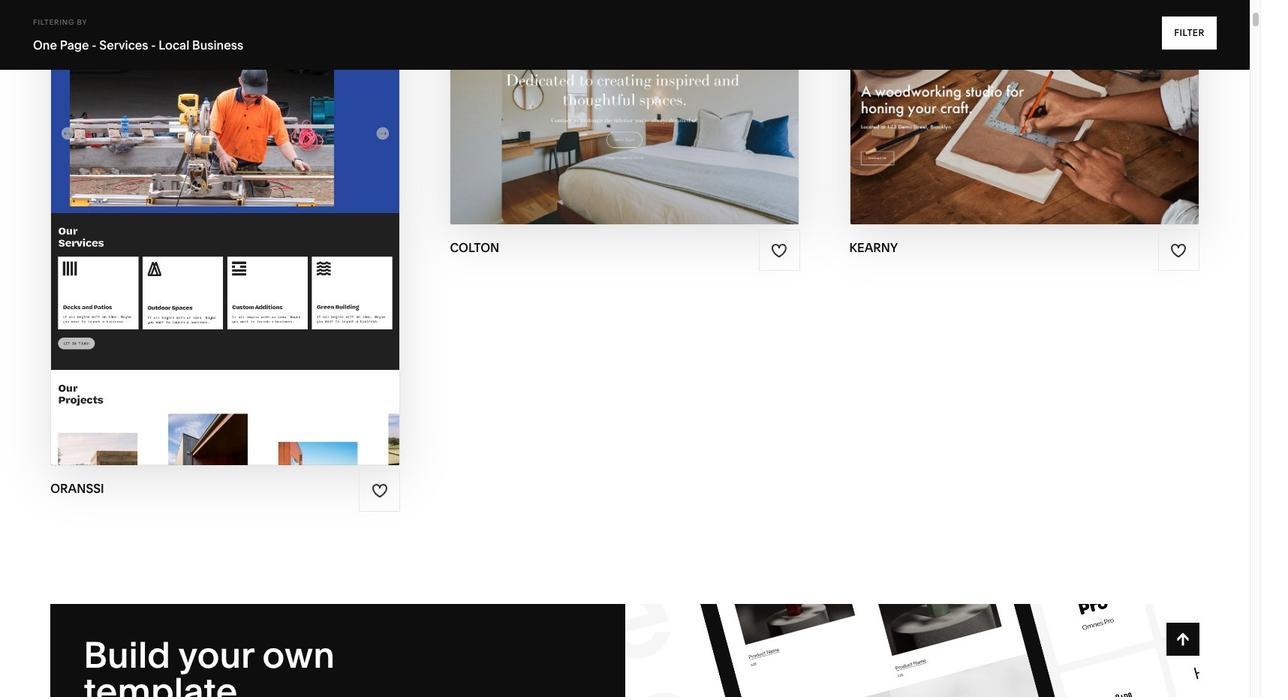 Task type: locate. For each thing, give the bounding box(es) containing it.
preview of building your own template image
[[625, 604, 1199, 697]]

back to top image
[[1175, 631, 1191, 648]]

add colton to your favorites list image
[[771, 242, 788, 259]]

colton image
[[451, 1, 799, 225]]



Task type: describe. For each thing, give the bounding box(es) containing it.
oranssi image
[[51, 1, 400, 465]]

kearny image
[[850, 1, 1199, 225]]

add oranssi to your favorites list image
[[372, 483, 388, 499]]



Task type: vqa. For each thing, say whether or not it's contained in the screenshot.
Back to top "icon"
yes



